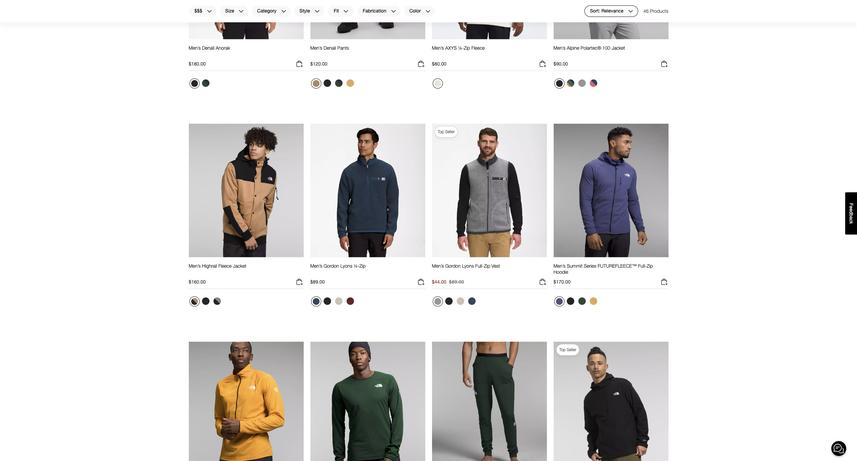 Task type: describe. For each thing, give the bounding box(es) containing it.
men's axys ¼-zip fleece image
[[432, 0, 547, 40]]

$89.00 button
[[311, 278, 425, 289]]

white dune image
[[435, 80, 441, 87]]

men's summit series futurefleece™ full-zip hoodie
[[554, 263, 653, 275]]

White Dune radio
[[433, 78, 443, 89]]

Summit Navy/Pine Needle radio
[[334, 78, 344, 89]]

$160.00
[[189, 279, 206, 285]]

summit gold image
[[590, 298, 598, 305]]

sandstone heather radio for ¼-
[[334, 296, 344, 307]]

k
[[849, 221, 855, 224]]

$$$ button
[[189, 5, 217, 17]]

men's denali anorak
[[189, 45, 230, 51]]

tnf medium grey heather image
[[579, 79, 586, 87]]

shady blue heather image for rightmost shady blue heather radio
[[468, 298, 476, 305]]

size button
[[220, 5, 249, 17]]

men's summit series futurefleece™ crew image
[[311, 341, 425, 461]]

tnf black image for $180.00
[[191, 80, 198, 87]]

men's for men's axys ¼-zip fleece
[[432, 45, 444, 51]]

men's highrail fleece jacket image
[[189, 123, 304, 258]]

men's for men's denali pants
[[311, 45, 323, 51]]

category button
[[252, 5, 291, 17]]

lyons for ¼-
[[341, 263, 353, 269]]

men's alpine polartec® 100 jacket
[[554, 45, 626, 51]]

Shady Blue Shape Etching Print radio
[[588, 78, 599, 89]]

$$$
[[195, 8, 202, 14]]

men's for men's denali anorak
[[189, 45, 201, 51]]

shady blue heather image for the left shady blue heather radio
[[313, 298, 320, 305]]

shady blue shape etching print image
[[590, 79, 598, 87]]

46 products status
[[644, 5, 669, 17]]

gordon for men's gordon lyons ¼-zip
[[324, 263, 339, 269]]

gordon for men's gordon lyons full-zip vest
[[446, 263, 461, 269]]

$120.00 button
[[311, 60, 425, 71]]

tnf black heather image for men's gordon lyons full-zip vest
[[445, 298, 453, 305]]

futurefleece™
[[598, 263, 637, 269]]

men's denali anorak button
[[189, 45, 230, 57]]

zip inside men's summit series futurefleece™ full-zip hoodie
[[647, 263, 653, 269]]

TNF Medium Grey Heather/TNF Black radio
[[212, 296, 223, 307]]

tnf black radio right cave blue option
[[565, 296, 576, 307]]

d
[[849, 211, 855, 214]]

2 e from the top
[[849, 209, 855, 211]]

color button
[[404, 5, 436, 17]]

¼- inside men's gordon lyons ¼-zip button
[[354, 263, 360, 269]]

100
[[603, 45, 611, 51]]

men's summit series futurefleece™ lt ½-zip image
[[189, 341, 304, 461]]

$180.00 button
[[189, 60, 304, 71]]

top seller for "men's gordon lyons full-zip vest" image
[[438, 129, 455, 134]]

fit
[[334, 8, 339, 14]]

category
[[257, 8, 277, 14]]

sandstone heather radio for full-
[[455, 296, 466, 307]]

sandstone heather image for ¼-
[[335, 298, 343, 305]]

men's denali pants button
[[311, 45, 349, 57]]

$choose color$ option group for men's highrail fleece jacket
[[189, 296, 223, 309]]

Pine Needle radio
[[577, 296, 588, 307]]

summit gold image
[[347, 79, 354, 87]]

men's highrail fleece jacket
[[189, 263, 247, 269]]

¼- inside men's axys ¼-zip fleece button
[[458, 45, 464, 51]]

$choose color$ option group for men's gordon lyons ¼-zip
[[311, 296, 356, 309]]

TNF Black radio
[[322, 78, 333, 89]]

relevance
[[602, 8, 624, 14]]

0 horizontal spatial jacket
[[233, 263, 247, 269]]

men's for men's alpine polartec® 100 jacket
[[554, 45, 566, 51]]

men's denali anorak image
[[189, 0, 304, 40]]

$170.00
[[554, 279, 571, 285]]

men's gordon lyons ¼-zip
[[311, 263, 366, 269]]

$choose color$ option group for men's gordon lyons full-zip vest
[[432, 296, 478, 309]]

$180.00
[[189, 61, 206, 67]]

summit navy/pine needle image for summit navy/pine needle option
[[335, 79, 343, 87]]

style
[[300, 8, 310, 14]]

cordovan heather image
[[347, 298, 354, 305]]

1 full- from the left
[[476, 263, 484, 269]]

f e e d b a c k
[[849, 203, 855, 224]]

fleece inside button
[[472, 45, 485, 51]]

$choose color$ option group for men's denali anorak
[[189, 78, 212, 91]]

axys
[[446, 45, 457, 51]]

zip inside button
[[464, 45, 470, 51]]

full- inside men's summit series futurefleece™ full-zip hoodie
[[639, 263, 647, 269]]

denali for anorak
[[202, 45, 215, 51]]

f e e d b a c k button
[[846, 192, 858, 235]]

$89.00 inside dropdown button
[[311, 279, 325, 285]]

$120.00
[[311, 61, 328, 67]]

vest
[[492, 263, 501, 269]]

sandstone heather image for full-
[[457, 298, 464, 305]]

men's gordon lyons full-zip vest image
[[432, 123, 547, 258]]

men's for men's gordon lyons full-zip vest
[[432, 263, 444, 269]]

sort: relevance button
[[585, 5, 638, 17]]

pants
[[338, 45, 349, 51]]

Summit Gold radio
[[588, 296, 599, 307]]

men's axys ¼-zip fleece button
[[432, 45, 485, 57]]

1 e from the top
[[849, 206, 855, 209]]

lyons for full-
[[462, 263, 474, 269]]

$80.00
[[432, 61, 447, 67]]

Summit Navy Camo Texture Print radio
[[565, 78, 576, 89]]

men's summit series futurefleece™ full-zip hoodie image
[[554, 123, 669, 258]]



Task type: locate. For each thing, give the bounding box(es) containing it.
tnf black image right almond butter option
[[324, 79, 331, 87]]

0 vertical spatial seller
[[445, 129, 455, 134]]

denali
[[202, 45, 215, 51], [324, 45, 336, 51]]

men's for men's highrail fleece jacket
[[189, 263, 201, 269]]

a
[[849, 216, 855, 219]]

zip right axys
[[464, 45, 470, 51]]

$44.00
[[432, 279, 447, 285]]

46
[[644, 8, 649, 14]]

style button
[[294, 5, 325, 17]]

1 summit navy/pine needle image from the left
[[202, 79, 209, 87]]

2 horizontal spatial tnf black image
[[567, 298, 575, 305]]

0 horizontal spatial $89.00
[[311, 279, 325, 285]]

1 horizontal spatial summit navy/pine needle image
[[335, 79, 343, 87]]

1 horizontal spatial fleece
[[472, 45, 485, 51]]

summit navy/pine needle image left summit gold radio
[[335, 79, 343, 87]]

1 horizontal spatial $89.00
[[449, 279, 464, 285]]

summit navy/pine needle image down $180.00 at the top
[[202, 79, 209, 87]]

zip left vest
[[484, 263, 491, 269]]

top seller
[[438, 129, 455, 134], [560, 347, 577, 352]]

tnf black image for $90.00
[[556, 80, 563, 87]]

jacket right 100 on the top right
[[612, 45, 626, 51]]

1 horizontal spatial gordon
[[446, 263, 461, 269]]

zip right futurefleece™
[[647, 263, 653, 269]]

f
[[849, 203, 855, 206]]

Almond Butter radio
[[311, 78, 321, 89]]

tnf black radio left summit navy camo texture print image
[[555, 78, 565, 89]]

$160.00 button
[[189, 278, 304, 289]]

sandstone heather radio left the cordovan heather icon
[[334, 296, 344, 307]]

TNF Medium Grey Heather radio
[[577, 78, 588, 89]]

lyons
[[341, 263, 353, 269], [462, 263, 474, 269]]

$choose color$ option group for men's denali pants
[[311, 78, 356, 91]]

0 horizontal spatial sandstone heather radio
[[334, 296, 344, 307]]

men's inside men's summit series futurefleece™ full-zip hoodie
[[554, 263, 566, 269]]

summit navy/pine needle image inside radio
[[202, 79, 209, 87]]

men's alpine polartec® 100 pullover image
[[554, 341, 669, 461]]

tnf black radio left summit navy/pine needle radio
[[189, 78, 200, 89]]

men's gordon lyons ¼-zip button
[[311, 263, 366, 275]]

sandstone heather radio right tnf medium grey heather icon
[[455, 296, 466, 307]]

46 products
[[644, 8, 669, 14]]

2 denali from the left
[[324, 45, 336, 51]]

1 horizontal spatial tnf black image
[[324, 79, 331, 87]]

0 horizontal spatial summit navy/pine needle image
[[202, 79, 209, 87]]

1 horizontal spatial denali
[[324, 45, 336, 51]]

1 horizontal spatial sandstone heather image
[[457, 298, 464, 305]]

1 tnf black image from the left
[[191, 80, 198, 87]]

e
[[849, 206, 855, 209], [849, 209, 855, 211]]

1 horizontal spatial top
[[560, 347, 566, 352]]

1 vertical spatial ¼-
[[354, 263, 360, 269]]

top for 'men's alpine polartec® 100 pullover' image
[[560, 347, 566, 352]]

sort:
[[590, 8, 601, 14]]

Summit Gold radio
[[345, 78, 356, 89]]

Shady Blue Heather radio
[[467, 296, 478, 307], [311, 297, 321, 307]]

alpine
[[567, 45, 580, 51]]

tnf black heather image right tnf medium grey heather icon
[[445, 298, 453, 305]]

$80.00 button
[[432, 60, 547, 71]]

0 horizontal spatial denali
[[202, 45, 215, 51]]

1 horizontal spatial shady blue heather radio
[[467, 296, 478, 307]]

tnf black image right cave blue option
[[567, 298, 575, 305]]

full- right futurefleece™
[[639, 263, 647, 269]]

polartec®
[[581, 45, 602, 51]]

shady blue heather image
[[468, 298, 476, 305], [313, 298, 320, 305]]

c
[[849, 219, 855, 221]]

1 horizontal spatial tnf black image
[[556, 80, 563, 87]]

1 horizontal spatial seller
[[567, 347, 577, 352]]

summit navy/pine needle image
[[202, 79, 209, 87], [335, 79, 343, 87]]

pine needle image
[[579, 298, 586, 305]]

jacket
[[612, 45, 626, 51], [233, 263, 247, 269]]

fit button
[[327, 5, 355, 17]]

full-
[[476, 263, 484, 269], [639, 263, 647, 269]]

top
[[438, 129, 444, 134], [560, 347, 566, 352]]

1 horizontal spatial full-
[[639, 263, 647, 269]]

men's summit series futurefleece™ full-zip hoodie button
[[554, 263, 669, 275]]

1 gordon from the left
[[324, 263, 339, 269]]

color
[[410, 8, 421, 14]]

1 vertical spatial seller
[[567, 347, 577, 352]]

top seller for 'men's alpine polartec® 100 pullover' image
[[560, 347, 577, 352]]

seller for 'men's alpine polartec® 100 pullover' image
[[567, 347, 577, 352]]

fabrication
[[363, 8, 387, 14]]

1 lyons from the left
[[341, 263, 353, 269]]

size
[[225, 8, 234, 14]]

tnf black image
[[191, 80, 198, 87], [556, 80, 563, 87]]

fleece right highrail
[[219, 263, 232, 269]]

tnf black image for $170.00
[[567, 298, 575, 305]]

$90.00 button
[[554, 60, 669, 71]]

tnf black image right almond butter/tnf black image at the bottom left of the page
[[202, 298, 209, 305]]

1 sandstone heather radio from the left
[[334, 296, 344, 307]]

hoodie
[[554, 269, 569, 275]]

2 sandstone heather radio from the left
[[455, 296, 466, 307]]

e up b
[[849, 209, 855, 211]]

summit navy/pine needle image inside option
[[335, 79, 343, 87]]

men's for men's summit series futurefleece™ full-zip hoodie
[[554, 263, 566, 269]]

tnf medium grey heather image
[[435, 298, 441, 305]]

1 $89.00 from the left
[[311, 279, 325, 285]]

0 vertical spatial top seller
[[438, 129, 455, 134]]

sort: relevance
[[590, 8, 624, 14]]

men's alpine polartec® 100 jacket button
[[554, 45, 626, 57]]

full- left vest
[[476, 263, 484, 269]]

0 horizontal spatial tnf black heather radio
[[322, 296, 333, 307]]

seller for "men's gordon lyons full-zip vest" image
[[445, 129, 455, 134]]

fleece inside button
[[219, 263, 232, 269]]

fleece
[[472, 45, 485, 51], [219, 263, 232, 269]]

tnf black heather radio for men's gordon lyons full-zip vest
[[444, 296, 455, 307]]

0 horizontal spatial tnf black image
[[191, 80, 198, 87]]

lyons up $89.00 dropdown button
[[341, 263, 353, 269]]

lyons left vest
[[462, 263, 474, 269]]

summit navy/pine needle image for summit navy/pine needle radio
[[202, 79, 209, 87]]

anorak
[[216, 45, 230, 51]]

seller
[[445, 129, 455, 134], [567, 347, 577, 352]]

Cordovan Heather radio
[[345, 296, 356, 307]]

0 horizontal spatial tnf black image
[[202, 298, 209, 305]]

summit
[[567, 263, 583, 269]]

zip
[[464, 45, 470, 51], [360, 263, 366, 269], [484, 263, 491, 269], [647, 263, 653, 269]]

tnf black heather radio right tnf medium grey heather icon
[[444, 296, 455, 307]]

TNF Black Heather radio
[[322, 296, 333, 307], [444, 296, 455, 307]]

0 horizontal spatial top
[[438, 129, 444, 134]]

1 horizontal spatial tnf black heather radio
[[444, 296, 455, 307]]

Summit Navy/Pine Needle radio
[[200, 78, 211, 89]]

sandstone heather image right tnf medium grey heather icon
[[457, 298, 464, 305]]

0 vertical spatial top
[[438, 129, 444, 134]]

$89.00 down men's gordon lyons full-zip vest button
[[449, 279, 464, 285]]

cave blue image
[[556, 298, 563, 305]]

1 horizontal spatial sandstone heather radio
[[455, 296, 466, 307]]

2 lyons from the left
[[462, 263, 474, 269]]

summit navy camo texture print image
[[567, 79, 575, 87]]

men's
[[189, 45, 201, 51], [311, 45, 323, 51], [432, 45, 444, 51], [554, 45, 566, 51], [189, 263, 201, 269], [311, 263, 323, 269], [432, 263, 444, 269], [554, 263, 566, 269]]

$90.00
[[554, 61, 568, 67]]

series
[[584, 263, 597, 269]]

0 horizontal spatial shady blue heather radio
[[311, 297, 321, 307]]

tnf black heather image left the cordovan heather icon
[[324, 298, 331, 305]]

2 summit navy/pine needle image from the left
[[335, 79, 343, 87]]

1 tnf black heather radio from the left
[[322, 296, 333, 307]]

Almond Butter/TNF Black radio
[[189, 297, 200, 307]]

men's highrail fleece jacket button
[[189, 263, 247, 275]]

men's for men's gordon lyons ¼-zip
[[311, 263, 323, 269]]

tnf black heather radio for men's gordon lyons ¼-zip
[[322, 296, 333, 307]]

1 horizontal spatial top seller
[[560, 347, 577, 352]]

¼-
[[458, 45, 464, 51], [354, 263, 360, 269]]

0 horizontal spatial gordon
[[324, 263, 339, 269]]

$89.00 down men's gordon lyons ¼-zip button
[[311, 279, 325, 285]]

denali for pants
[[324, 45, 336, 51]]

fleece up $80.00 dropdown button
[[472, 45, 485, 51]]

men's gordon lyons full-zip vest button
[[432, 263, 501, 275]]

0 horizontal spatial fleece
[[219, 263, 232, 269]]

0 vertical spatial jacket
[[612, 45, 626, 51]]

Sandstone Heather radio
[[334, 296, 344, 307], [455, 296, 466, 307]]

tnf black heather image for men's gordon lyons ¼-zip
[[324, 298, 331, 305]]

men's denali pants
[[311, 45, 349, 51]]

$170.00 button
[[554, 278, 669, 289]]

denali left the pants
[[324, 45, 336, 51]]

e up d
[[849, 206, 855, 209]]

men's alpine polartec® 100 jacket image
[[554, 0, 669, 40]]

b
[[849, 214, 855, 216]]

TNF Medium Grey Heather radio
[[433, 297, 443, 307]]

0 horizontal spatial top seller
[[438, 129, 455, 134]]

1 vertical spatial top seller
[[560, 347, 577, 352]]

$choose color$ option group for men's summit series futurefleece™ full-zip hoodie
[[554, 296, 600, 309]]

2 tnf black heather image from the left
[[445, 298, 453, 305]]

0 horizontal spatial ¼-
[[354, 263, 360, 269]]

men's gordon lyons full-zip vest
[[432, 263, 501, 269]]

1 vertical spatial jacket
[[233, 263, 247, 269]]

2 full- from the left
[[639, 263, 647, 269]]

almond butter/tnf black image
[[191, 298, 198, 305]]

1 sandstone heather image from the left
[[335, 298, 343, 305]]

1 tnf black heather image from the left
[[324, 298, 331, 305]]

highrail
[[202, 263, 217, 269]]

2 gordon from the left
[[446, 263, 461, 269]]

products
[[650, 8, 669, 14]]

1 vertical spatial fleece
[[219, 263, 232, 269]]

$choose color$ option group
[[189, 78, 212, 91], [311, 78, 356, 91], [554, 78, 600, 91], [189, 296, 223, 309], [311, 296, 356, 309], [432, 296, 478, 309], [554, 296, 600, 309]]

¼- up $89.00 dropdown button
[[354, 263, 360, 269]]

1 horizontal spatial shady blue heather image
[[468, 298, 476, 305]]

2 tnf black image from the left
[[556, 80, 563, 87]]

almond butter image
[[313, 80, 320, 87]]

tnf black image for $120.00
[[324, 79, 331, 87]]

1 horizontal spatial tnf black heather image
[[445, 298, 453, 305]]

top for "men's gordon lyons full-zip vest" image
[[438, 129, 444, 134]]

fabrication button
[[357, 5, 401, 17]]

1 horizontal spatial ¼-
[[458, 45, 464, 51]]

men's gordon lyons ¼-zip image
[[311, 123, 425, 258]]

denali left anorak
[[202, 45, 215, 51]]

sandstone heather image left the cordovan heather icon
[[335, 298, 343, 305]]

0 horizontal spatial tnf black heather image
[[324, 298, 331, 305]]

tnf black image
[[324, 79, 331, 87], [202, 298, 209, 305], [567, 298, 575, 305]]

2 tnf black heather radio from the left
[[444, 296, 455, 307]]

0 horizontal spatial sandstone heather image
[[335, 298, 343, 305]]

$89.00
[[311, 279, 325, 285], [449, 279, 464, 285]]

2 $89.00 from the left
[[449, 279, 464, 285]]

tnf black heather image
[[324, 298, 331, 305], [445, 298, 453, 305]]

tnf black radio right almond butter/tnf black image at the bottom left of the page
[[200, 296, 211, 307]]

Cave Blue radio
[[555, 297, 565, 307]]

men's axys ¼-zip fleece
[[432, 45, 485, 51]]

1 horizontal spatial jacket
[[612, 45, 626, 51]]

1 horizontal spatial lyons
[[462, 263, 474, 269]]

gordon
[[324, 263, 339, 269], [446, 263, 461, 269]]

zip up $89.00 dropdown button
[[360, 263, 366, 269]]

0 horizontal spatial lyons
[[341, 263, 353, 269]]

tnf black image for $160.00
[[202, 298, 209, 305]]

men's denali pants image
[[311, 0, 425, 40]]

tnf medium grey heather/tnf black image
[[213, 298, 221, 305]]

sandstone heather image
[[335, 298, 343, 305], [457, 298, 464, 305]]

0 vertical spatial ¼-
[[458, 45, 464, 51]]

tnf black image left summit navy/pine needle radio
[[191, 80, 198, 87]]

0 horizontal spatial shady blue heather image
[[313, 298, 320, 305]]

tnf black image left summit navy camo texture print image
[[556, 80, 563, 87]]

men's summit series futurefleece™ pants image
[[432, 341, 547, 461]]

TNF Black radio
[[189, 78, 200, 89], [555, 78, 565, 89], [200, 296, 211, 307], [565, 296, 576, 307]]

0 horizontal spatial full-
[[476, 263, 484, 269]]

$choose color$ option group for men's alpine polartec® 100 jacket
[[554, 78, 600, 91]]

tnf black heather radio left the cordovan heather icon
[[322, 296, 333, 307]]

men's inside button
[[432, 45, 444, 51]]

¼- right axys
[[458, 45, 464, 51]]

jacket up '$160.00' dropdown button
[[233, 263, 247, 269]]

0 horizontal spatial seller
[[445, 129, 455, 134]]

0 vertical spatial fleece
[[472, 45, 485, 51]]

1 vertical spatial top
[[560, 347, 566, 352]]

1 denali from the left
[[202, 45, 215, 51]]

2 sandstone heather image from the left
[[457, 298, 464, 305]]



Task type: vqa. For each thing, say whether or not it's contained in the screenshot.
the bottommost Reviews
no



